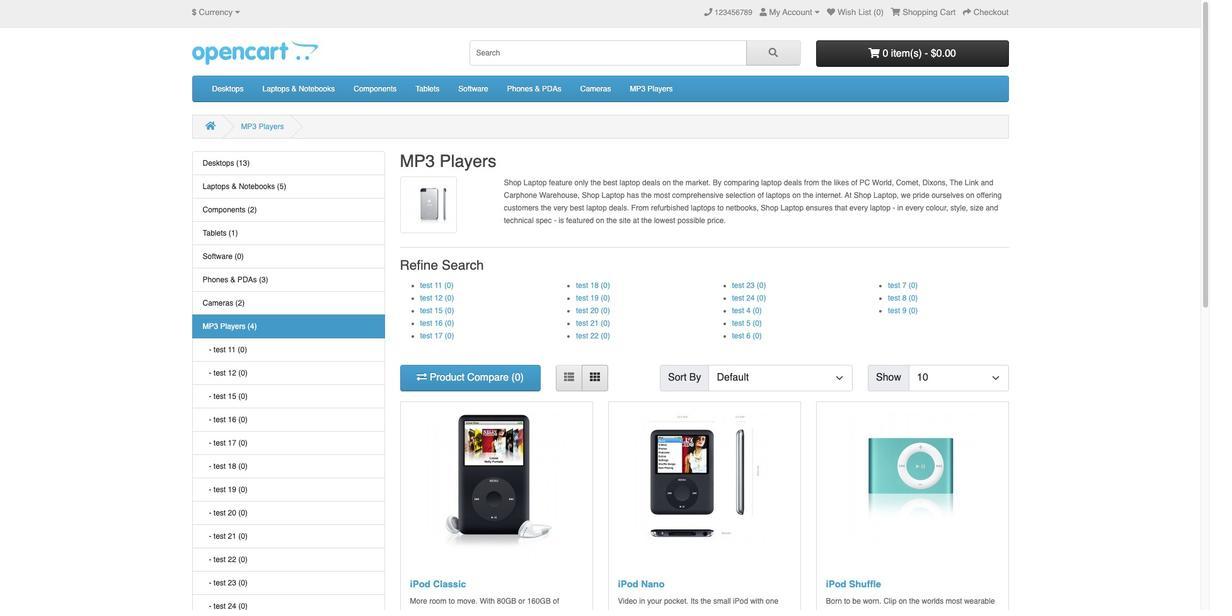 Task type: describe. For each thing, give the bounding box(es) containing it.
to left 240
[[913, 610, 919, 610]]

test down - test 19 (0)
[[214, 509, 226, 518]]

phones for phones & pdas
[[508, 85, 533, 93]]

cameras link
[[571, 76, 621, 102]]

shop right "netbooks,"
[[761, 204, 779, 213]]

- test 12 (0)
[[203, 369, 248, 378]]

likes
[[834, 179, 850, 188]]

(0) up phones & pdas (3)
[[235, 252, 244, 261]]

colour,
[[927, 204, 949, 213]]

phone image
[[705, 8, 713, 17]]

- test 18 (0) link
[[192, 455, 385, 479]]

shopping cart link
[[892, 8, 956, 17]]

(2) for components (2)
[[248, 206, 257, 214]]

test up the test 22 (0) link
[[576, 319, 589, 328]]

(0) right compare
[[512, 372, 524, 384]]

video in your pocket. its the small ipod with one very big idea: video. the worlds most popula..
[[618, 597, 779, 610]]

test 16 (0) link
[[420, 319, 454, 328]]

and inside more room to move. with 80gb or 160gb of storage and up to 40 hours of battery life, the new..
[[438, 610, 450, 610]]

on up refurbished
[[663, 179, 671, 188]]

the inside born to be worn. clip on the worlds most wearable music player and take up to 240 songs with y..
[[910, 597, 920, 606]]

test 22 (0) link
[[576, 331, 611, 340]]

test 8 (0) link
[[889, 294, 918, 302]]

test down test 18 (0) link on the top
[[576, 294, 589, 302]]

1 horizontal spatial mp3 players link
[[621, 76, 683, 102]]

classic
[[433, 579, 467, 589]]

compare
[[468, 372, 509, 384]]

the down the from
[[803, 191, 814, 200]]

(0) down test 18 (0) link on the top
[[601, 294, 611, 302]]

ipod nano
[[618, 579, 665, 589]]

1 deals from the left
[[643, 179, 661, 188]]

most inside born to be worn. clip on the worlds most wearable music player and take up to 240 songs with y..
[[946, 597, 963, 606]]

on inside born to be worn. clip on the worlds most wearable music player and take up to 240 songs with y..
[[899, 597, 908, 606]]

test 18 (0) link
[[576, 281, 611, 290]]

test down test 16 (0) link
[[420, 331, 433, 340]]

(0) right 4
[[753, 306, 762, 315]]

(0) up test 19 (0) "link"
[[601, 281, 611, 290]]

move.
[[457, 597, 478, 606]]

ipod inside video in your pocket. its the small ipod with one very big idea: video. the worlds most popula..
[[733, 597, 749, 606]]

pdas for phones & pdas (3)
[[238, 276, 257, 284]]

(0) down - test 12 (0)
[[239, 392, 248, 401]]

Search text field
[[470, 40, 747, 66]]

tablets for tablets
[[416, 85, 440, 93]]

laptop right comparing
[[762, 179, 782, 188]]

(0) up - test 23 (0)
[[239, 556, 248, 564]]

video.
[[665, 610, 686, 610]]

notebooks for laptops & notebooks (5)
[[239, 182, 275, 191]]

test 24 (0) link
[[733, 294, 767, 302]]

test 21 (0) link
[[576, 319, 611, 328]]

- inside button
[[925, 48, 929, 59]]

test up - test 12 (0)
[[214, 346, 226, 354]]

and up offering
[[981, 179, 994, 188]]

test up - test 23 (0)
[[214, 556, 226, 564]]

user image
[[760, 8, 767, 17]]

most inside shop laptop feature only the best laptop deals on the market. by comparing laptop deals from the likes of pc world, comet, dixons, the link and carphone warehouse, shop laptop has the most comprehensive selection of laptops on the internet. at shop laptop, we pride ourselves on offering customers the very best laptop deals. from refurbished laptops to netbooks, shop laptop ensures that every laptop - in every colour, style, size and technical spec - is featured on the site at the lowest possible price.
[[654, 191, 671, 200]]

wish list (0)
[[838, 8, 884, 17]]

grid image
[[590, 372, 600, 382]]

test up test 17 (0) link
[[420, 319, 433, 328]]

laptop up "featured"
[[587, 204, 607, 213]]

- for - test 17 (0)
[[209, 439, 212, 448]]

test left the 9
[[889, 306, 901, 315]]

pride
[[913, 191, 930, 200]]

- test 18 (0)
[[203, 462, 248, 471]]

with inside video in your pocket. its the small ipod with one very big idea: video. the worlds most popula..
[[751, 597, 764, 606]]

small
[[714, 597, 731, 606]]

more room to move. with 80gb or 160gb of storage and up to 40 hours of battery life, the new..
[[410, 597, 581, 610]]

test left 7
[[889, 281, 901, 290]]

- down laptop,
[[893, 204, 896, 213]]

currency
[[199, 8, 233, 17]]

- for - test 18 (0)
[[209, 462, 212, 471]]

(0) up test 12 (0) link
[[445, 281, 454, 290]]

0 vertical spatial best
[[604, 179, 618, 188]]

(0) right 6 on the bottom right
[[753, 331, 762, 340]]

of right 160gb
[[553, 597, 560, 606]]

ipod classic
[[410, 579, 467, 589]]

mp3 up mp3 players image in the left of the page
[[400, 151, 435, 171]]

to left be
[[845, 597, 851, 606]]

the left market. on the right of the page
[[673, 179, 684, 188]]

laptop up has
[[620, 179, 641, 188]]

(0) down test 21 (0) "link"
[[601, 331, 611, 340]]

components for components
[[354, 85, 397, 93]]

1 vertical spatial mp3 players link
[[241, 122, 284, 131]]

the right at
[[642, 217, 652, 225]]

ipod classic link
[[410, 579, 467, 589]]

take
[[886, 610, 900, 610]]

laptop down laptop,
[[871, 204, 891, 213]]

tablets link
[[406, 76, 449, 102]]

8
[[903, 294, 907, 302]]

featured
[[566, 217, 594, 225]]

- for - test 20 (0)
[[209, 509, 212, 518]]

18 inside the test 18 (0) test 19 (0) test 20 (0) test 21 (0) test 22 (0)
[[591, 281, 599, 290]]

cameras (2) link
[[192, 292, 385, 315]]

- test 19 (0)
[[203, 486, 248, 494]]

test down test 19 (0) "link"
[[576, 306, 589, 315]]

the inside video in your pocket. its the small ipod with one very big idea: video. the worlds most popula..
[[701, 597, 712, 606]]

0 horizontal spatial laptop
[[524, 179, 547, 188]]

phones for phones & pdas (3)
[[203, 276, 228, 284]]

wearable
[[965, 597, 996, 606]]

feature
[[549, 179, 573, 188]]

refurbished
[[651, 204, 689, 213]]

2 vertical spatial laptop
[[781, 204, 804, 213]]

6
[[747, 331, 751, 340]]

software link
[[449, 76, 498, 102]]

ipod for ipod shuffle
[[826, 579, 847, 589]]

- for - test 21 (0)
[[209, 532, 212, 541]]

test 18 (0) test 19 (0) test 20 (0) test 21 (0) test 22 (0)
[[576, 281, 611, 340]]

test 11 (0) link
[[420, 281, 454, 290]]

(0) down test 19 (0) "link"
[[601, 306, 611, 315]]

technical
[[504, 217, 534, 225]]

ipod nano image
[[626, 402, 784, 560]]

- test 16 (0) link
[[192, 409, 385, 432]]

19 inside "link"
[[228, 486, 236, 494]]

that
[[835, 204, 848, 213]]

2 deals from the left
[[784, 179, 803, 188]]

ensures
[[806, 204, 833, 213]]

- test 21 (0) link
[[192, 525, 385, 549]]

product compare (0) link
[[400, 365, 541, 391]]

(0) down - test 22 (0)
[[239, 579, 248, 588]]

the up internet.
[[822, 179, 832, 188]]

test left 6 on the bottom right
[[733, 331, 745, 340]]

on down "link"
[[967, 191, 975, 200]]

(0) down mp3 players (4)
[[238, 346, 247, 354]]

up inside more room to move. with 80gb or 160gb of storage and up to 40 hours of battery life, the new..
[[452, 610, 461, 610]]

ipod nano link
[[618, 579, 665, 589]]

desktops (13) link
[[192, 151, 385, 175]]

search image
[[769, 48, 779, 57]]

in inside shop laptop feature only the best laptop deals on the market. by comparing laptop deals from the likes of pc world, comet, dixons, the link and carphone warehouse, shop laptop has the most comprehensive selection of laptops on the internet. at shop laptop, we pride ourselves on offering customers the very best laptop deals. from refurbished laptops to netbooks, shop laptop ensures that every laptop - in every colour, style, size and technical spec - is featured on the site at the lowest possible price.
[[898, 204, 904, 213]]

test 17 (0) link
[[420, 331, 454, 340]]

your store image
[[192, 40, 318, 65]]

(0) down test 12 (0) link
[[445, 306, 454, 315]]

internet.
[[816, 191, 843, 200]]

pc
[[860, 179, 871, 188]]

(4)
[[248, 322, 257, 331]]

very inside video in your pocket. its the small ipod with one very big idea: video. the worlds most popula..
[[618, 610, 633, 610]]

(0) right '5'
[[753, 319, 762, 328]]

test up - test 19 (0)
[[214, 462, 226, 471]]

components (2) link
[[192, 199, 385, 222]]

(0) down test 16 (0) link
[[445, 331, 454, 340]]

home image
[[205, 121, 216, 131]]

test left 24
[[733, 294, 745, 302]]

shopping cart image for 'shopping cart' link
[[892, 8, 901, 17]]

(0) up - test 15 (0)
[[239, 369, 248, 378]]

y..
[[974, 610, 981, 610]]

(0) down - test 16 (0)
[[239, 439, 248, 448]]

cameras for cameras
[[581, 85, 611, 93]]

15 inside - test 15 (0) link
[[228, 392, 236, 401]]

phones & pdas (3) link
[[192, 269, 385, 292]]

ipod shuffle image
[[834, 402, 992, 560]]

share image
[[964, 8, 972, 17]]

shopping cart
[[903, 8, 956, 17]]

ipod shuffle link
[[826, 579, 882, 589]]

- test 17 (0) link
[[192, 432, 385, 455]]

on left internet.
[[793, 191, 801, 200]]

$
[[192, 8, 197, 17]]

checkout
[[974, 8, 1009, 17]]

23 inside the 'test 23 (0) test 24 (0) test 4 (0) test 5 (0) test 6 (0)'
[[747, 281, 755, 290]]

(0) right list
[[874, 8, 884, 17]]

2 horizontal spatial mp3 players
[[630, 85, 673, 93]]

exchange alt image
[[417, 372, 427, 382]]

1 vertical spatial 16
[[228, 416, 236, 424]]

the right has
[[642, 191, 652, 200]]

test inside "link"
[[214, 486, 226, 494]]

phones & pdas (3)
[[203, 276, 268, 284]]

test down - test 16 (0)
[[214, 439, 226, 448]]

desktops link
[[203, 76, 253, 102]]

battery
[[511, 610, 534, 610]]

- test 11 (0) link
[[192, 339, 385, 362]]

test 6 (0) link
[[733, 331, 762, 340]]

of down 80gb
[[503, 610, 509, 610]]

test down - test 22 (0)
[[214, 579, 226, 588]]

software for software (0)
[[203, 252, 233, 261]]

0 horizontal spatial 12
[[228, 369, 236, 378]]

test down test 12 (0) link
[[420, 306, 433, 315]]

world,
[[873, 179, 894, 188]]

(0) up - test 22 (0)
[[239, 532, 248, 541]]

- for - test 23 (0)
[[209, 579, 212, 588]]

desktops for desktops (13)
[[203, 159, 234, 168]]

(0) inside "link"
[[239, 486, 248, 494]]

mp3 for the mp3 players (4) link
[[203, 322, 218, 331]]

test down - test 15 (0)
[[214, 416, 226, 424]]

1 every from the left
[[850, 204, 869, 213]]

from
[[632, 204, 649, 213]]

worn.
[[864, 597, 882, 606]]

test up test 19 (0) "link"
[[576, 281, 589, 290]]

test 7 (0) test 8 (0) test 9 (0)
[[889, 281, 918, 315]]

has
[[627, 191, 639, 200]]

shop up carphone
[[504, 179, 522, 188]]

my account
[[770, 8, 813, 17]]

and down offering
[[986, 204, 999, 213]]

- for - test 16 (0)
[[209, 416, 212, 424]]

160gb
[[528, 597, 551, 606]]

(0) down - test 19 (0)
[[239, 509, 248, 518]]

shopping cart image for 0 item(s) - $0.00 button
[[869, 48, 880, 58]]

of left pc
[[852, 179, 858, 188]]

test down - test 12 (0)
[[214, 392, 226, 401]]

test 23 (0) test 24 (0) test 4 (0) test 5 (0) test 6 (0)
[[733, 281, 767, 340]]

of right selection
[[758, 191, 764, 200]]

checkout link
[[964, 8, 1009, 17]]

born to be worn. clip on the worlds most wearable music player and take up to 240 songs with y..
[[826, 597, 996, 610]]

1 vertical spatial 11
[[228, 346, 236, 354]]

$ currency
[[192, 8, 233, 17]]

(0) up - test 19 (0)
[[239, 462, 248, 471]]

mp3 for the bottom mp3 players link
[[241, 122, 257, 131]]

test up "test 24 (0)" link
[[733, 281, 745, 290]]

240
[[921, 610, 934, 610]]

software (0)
[[203, 252, 244, 261]]

0 horizontal spatial 21
[[228, 532, 236, 541]]

5
[[747, 319, 751, 328]]

tablets (1) link
[[192, 222, 385, 245]]



Task type: locate. For each thing, give the bounding box(es) containing it.
with
[[480, 597, 495, 606]]

& up cameras (2)
[[231, 276, 236, 284]]

2 caret down image from the left
[[815, 8, 820, 17]]

0 vertical spatial very
[[554, 204, 568, 213]]

(0) up test 17 (0) link
[[445, 319, 454, 328]]

mp3 players link up (13)
[[241, 122, 284, 131]]

& for phones & pdas
[[535, 85, 540, 93]]

0 vertical spatial 22
[[591, 331, 599, 340]]

pdas for phones & pdas
[[542, 85, 562, 93]]

components (2)
[[203, 206, 257, 214]]

0 vertical spatial 17
[[435, 331, 443, 340]]

1 horizontal spatial most
[[727, 610, 743, 610]]

20 down test 19 (0) "link"
[[591, 306, 599, 315]]

1 vertical spatial best
[[570, 204, 585, 213]]

& down your store image
[[292, 85, 297, 93]]

1 vertical spatial 17
[[228, 439, 236, 448]]

test 11 (0) test 12 (0) test 15 (0) test 16 (0) test 17 (0)
[[420, 281, 454, 340]]

23
[[747, 281, 755, 290], [228, 579, 236, 588]]

1 horizontal spatial 20
[[591, 306, 599, 315]]

software for software
[[459, 85, 489, 93]]

0 horizontal spatial best
[[570, 204, 585, 213]]

on right clip
[[899, 597, 908, 606]]

21 inside the test 18 (0) test 19 (0) test 20 (0) test 21 (0) test 22 (0)
[[591, 319, 599, 328]]

ipod up more
[[410, 579, 431, 589]]

desktops (13)
[[203, 159, 250, 168]]

1 horizontal spatial software
[[459, 85, 489, 93]]

warehouse,
[[540, 191, 580, 200]]

& inside phones & pdas 'link'
[[535, 85, 540, 93]]

big
[[635, 610, 645, 610]]

to right room
[[449, 597, 455, 606]]

shop down pc
[[854, 191, 872, 200]]

1 vertical spatial software
[[203, 252, 233, 261]]

account
[[783, 8, 813, 17]]

the inside more room to move. with 80gb or 160gb of storage and up to 40 hours of battery life, the new..
[[550, 610, 561, 610]]

0 vertical spatial laptops
[[263, 85, 290, 93]]

tablets left "(1)"
[[203, 229, 227, 238]]

laptops & notebooks link
[[253, 76, 345, 102]]

sort
[[669, 372, 687, 384]]

0 horizontal spatial 19
[[228, 486, 236, 494]]

0 horizontal spatial pdas
[[238, 276, 257, 284]]

1 horizontal spatial best
[[604, 179, 618, 188]]

- test 21 (0)
[[203, 532, 248, 541]]

list image
[[564, 372, 575, 382]]

0 vertical spatial 18
[[591, 281, 599, 290]]

caret down image for currency
[[235, 8, 240, 17]]

the right only
[[591, 179, 601, 188]]

carphone
[[504, 191, 537, 200]]

18 up test 19 (0) "link"
[[591, 281, 599, 290]]

0 vertical spatial by
[[713, 179, 722, 188]]

0 vertical spatial notebooks
[[299, 85, 335, 93]]

18 up - test 19 (0)
[[228, 462, 236, 471]]

1 vertical spatial 22
[[228, 556, 236, 564]]

ipod
[[410, 579, 431, 589], [618, 579, 639, 589], [826, 579, 847, 589], [733, 597, 749, 606]]

heart image
[[827, 8, 836, 17]]

by right market. on the right of the page
[[713, 179, 722, 188]]

0 vertical spatial shopping cart image
[[892, 8, 901, 17]]

& inside phones & pdas (3) link
[[231, 276, 236, 284]]

cameras up mp3 players (4)
[[203, 299, 233, 308]]

(3)
[[259, 276, 268, 284]]

11 inside test 11 (0) test 12 (0) test 15 (0) test 16 (0) test 17 (0)
[[435, 281, 443, 290]]

pdas inside 'link'
[[542, 85, 562, 93]]

desktops left (13)
[[203, 159, 234, 168]]

17 inside test 11 (0) test 12 (0) test 15 (0) test 16 (0) test 17 (0)
[[435, 331, 443, 340]]

1 horizontal spatial cameras
[[581, 85, 611, 93]]

your
[[648, 597, 662, 606]]

site
[[619, 217, 631, 225]]

components inside components link
[[354, 85, 397, 93]]

15 inside test 11 (0) test 12 (0) test 15 (0) test 16 (0) test 17 (0)
[[435, 306, 443, 315]]

1 vertical spatial 18
[[228, 462, 236, 471]]

1 vertical spatial in
[[640, 597, 646, 606]]

components for components (2)
[[203, 206, 246, 214]]

0 vertical spatial the
[[950, 179, 963, 188]]

0 horizontal spatial every
[[850, 204, 869, 213]]

0 vertical spatial 11
[[435, 281, 443, 290]]

mp3 players up mp3 players image in the left of the page
[[400, 151, 497, 171]]

0 horizontal spatial 22
[[228, 556, 236, 564]]

(13)
[[236, 159, 250, 168]]

17 down test 16 (0) link
[[435, 331, 443, 340]]

0 horizontal spatial 16
[[228, 416, 236, 424]]

- test 12 (0) link
[[192, 362, 385, 385]]

2 vertical spatial most
[[727, 610, 743, 610]]

15
[[435, 306, 443, 315], [228, 392, 236, 401]]

with inside born to be worn. clip on the worlds most wearable music player and take up to 240 songs with y..
[[958, 610, 972, 610]]

ipod classic image
[[418, 402, 575, 560]]

the
[[591, 179, 601, 188], [673, 179, 684, 188], [822, 179, 832, 188], [642, 191, 652, 200], [803, 191, 814, 200], [541, 204, 552, 213], [607, 217, 617, 225], [642, 217, 652, 225], [701, 597, 712, 606], [910, 597, 920, 606], [550, 610, 561, 610]]

size
[[971, 204, 984, 213]]

new..
[[563, 610, 581, 610]]

- up - test 12 (0)
[[209, 346, 212, 354]]

laptops down desktops (13)
[[203, 182, 230, 191]]

1 up from the left
[[452, 610, 461, 610]]

0 vertical spatial 23
[[747, 281, 755, 290]]

1 vertical spatial most
[[946, 597, 963, 606]]

0 vertical spatial phones
[[508, 85, 533, 93]]

shopping
[[903, 8, 938, 17]]

$0.00
[[931, 48, 957, 59]]

1 horizontal spatial the
[[950, 179, 963, 188]]

in down we
[[898, 204, 904, 213]]

shopping cart image left 0
[[869, 48, 880, 58]]

0 horizontal spatial notebooks
[[239, 182, 275, 191]]

notebooks
[[299, 85, 335, 93], [239, 182, 275, 191]]

1 vertical spatial with
[[958, 610, 972, 610]]

0 vertical spatial pdas
[[542, 85, 562, 93]]

and
[[981, 179, 994, 188], [986, 204, 999, 213], [438, 610, 450, 610], [871, 610, 884, 610]]

born
[[826, 597, 842, 606]]

tablets
[[416, 85, 440, 93], [203, 229, 227, 238]]

software (0) link
[[192, 245, 385, 269]]

notebooks for laptops & notebooks
[[299, 85, 335, 93]]

cart
[[941, 8, 956, 17]]

1 vertical spatial components
[[203, 206, 246, 214]]

(0) right the 9
[[909, 306, 918, 315]]

0 item(s) - $0.00
[[880, 48, 957, 59]]

- up - test 22 (0)
[[209, 532, 212, 541]]

1 horizontal spatial notebooks
[[299, 85, 335, 93]]

- test 20 (0)
[[203, 509, 248, 518]]

test up test 12 (0) link
[[420, 281, 433, 290]]

laptops for laptops & notebooks (5)
[[203, 182, 230, 191]]

- for - test 22 (0)
[[209, 556, 212, 564]]

cameras for cameras (2)
[[203, 299, 233, 308]]

player
[[848, 610, 869, 610]]

very down video
[[618, 610, 633, 610]]

and inside born to be worn. clip on the worlds most wearable music player and take up to 240 songs with y..
[[871, 610, 884, 610]]

1 vertical spatial (2)
[[236, 299, 245, 308]]

(0) up "test 24 (0)" link
[[757, 281, 767, 290]]

- down - test 19 (0)
[[209, 509, 212, 518]]

12
[[435, 294, 443, 302], [228, 369, 236, 378]]

0 horizontal spatial 15
[[228, 392, 236, 401]]

shopping cart image inside 0 item(s) - $0.00 button
[[869, 48, 880, 58]]

laptops
[[766, 191, 791, 200], [691, 204, 716, 213]]

1 horizontal spatial components
[[354, 85, 397, 93]]

(2) inside cameras (2) link
[[236, 299, 245, 308]]

0 horizontal spatial laptops
[[691, 204, 716, 213]]

notebooks left components link
[[299, 85, 335, 93]]

the left site
[[607, 217, 617, 225]]

- test 23 (0)
[[203, 579, 248, 588]]

1 vertical spatial pdas
[[238, 276, 257, 284]]

shopping cart image
[[892, 8, 901, 17], [869, 48, 880, 58]]

23 down - test 22 (0)
[[228, 579, 236, 588]]

songs
[[936, 610, 956, 610]]

- down - test 15 (0)
[[209, 416, 212, 424]]

1 vertical spatial 23
[[228, 579, 236, 588]]

test down "- test 11 (0)" at left
[[214, 369, 226, 378]]

test 15 (0) link
[[420, 306, 454, 315]]

2 up from the left
[[902, 610, 911, 610]]

1 vertical spatial notebooks
[[239, 182, 275, 191]]

22 inside the test 18 (0) test 19 (0) test 20 (0) test 21 (0) test 22 (0)
[[591, 331, 599, 340]]

on right "featured"
[[596, 217, 605, 225]]

mp3 players (4)
[[203, 322, 257, 331]]

video
[[618, 597, 638, 606]]

0 horizontal spatial cameras
[[203, 299, 233, 308]]

caret down image for my account
[[815, 8, 820, 17]]

0 horizontal spatial the
[[688, 610, 701, 610]]

worlds inside video in your pocket. its the small ipod with one very big idea: video. the worlds most popula..
[[703, 610, 725, 610]]

caret down image
[[235, 8, 240, 17], [815, 8, 820, 17]]

only
[[575, 179, 589, 188]]

1 vertical spatial mp3 players
[[241, 122, 284, 131]]

components up tablets (1)
[[203, 206, 246, 214]]

offering
[[977, 191, 1002, 200]]

15 down - test 12 (0)
[[228, 392, 236, 401]]

0 horizontal spatial 23
[[228, 579, 236, 588]]

0 horizontal spatial caret down image
[[235, 8, 240, 17]]

test left 8
[[889, 294, 901, 302]]

refine search
[[400, 258, 484, 273]]

shop down only
[[582, 191, 600, 200]]

1 horizontal spatial 12
[[435, 294, 443, 302]]

0 vertical spatial in
[[898, 204, 904, 213]]

1 horizontal spatial worlds
[[922, 597, 944, 606]]

(2) for cameras (2)
[[236, 299, 245, 308]]

0 vertical spatial 21
[[591, 319, 599, 328]]

at
[[845, 191, 852, 200]]

2 horizontal spatial laptop
[[781, 204, 804, 213]]

1 vertical spatial 15
[[228, 392, 236, 401]]

test
[[420, 281, 433, 290], [576, 281, 589, 290], [733, 281, 745, 290], [889, 281, 901, 290], [420, 294, 433, 302], [576, 294, 589, 302], [733, 294, 745, 302], [889, 294, 901, 302], [420, 306, 433, 315], [576, 306, 589, 315], [733, 306, 745, 315], [889, 306, 901, 315], [420, 319, 433, 328], [576, 319, 589, 328], [733, 319, 745, 328], [420, 331, 433, 340], [576, 331, 589, 340], [733, 331, 745, 340], [214, 346, 226, 354], [214, 369, 226, 378], [214, 392, 226, 401], [214, 416, 226, 424], [214, 439, 226, 448], [214, 462, 226, 471], [214, 486, 226, 494], [214, 509, 226, 518], [214, 532, 226, 541], [214, 556, 226, 564], [214, 579, 226, 588]]

life,
[[536, 610, 548, 610]]

ipod for ipod nano
[[618, 579, 639, 589]]

(0) up the test 22 (0) link
[[601, 319, 611, 328]]

components left tablets "link"
[[354, 85, 397, 93]]

- for - test 15 (0)
[[209, 392, 212, 401]]

1 vertical spatial 20
[[228, 509, 236, 518]]

we
[[902, 191, 911, 200]]

1 vertical spatial laptops
[[691, 204, 716, 213]]

by inside shop laptop feature only the best laptop deals on the market. by comparing laptop deals from the likes of pc world, comet, dixons, the link and carphone warehouse, shop laptop has the most comprehensive selection of laptops on the internet. at shop laptop, we pride ourselves on offering customers the very best laptop deals. from refurbished laptops to netbooks, shop laptop ensures that every laptop - in every colour, style, size and technical spec - is featured on the site at the lowest possible price.
[[713, 179, 722, 188]]

ipod for ipod classic
[[410, 579, 431, 589]]

1 caret down image from the left
[[235, 8, 240, 17]]

with up popula..
[[751, 597, 764, 606]]

1 vertical spatial shopping cart image
[[869, 48, 880, 58]]

phones & pdas
[[508, 85, 562, 93]]

0 horizontal spatial with
[[751, 597, 764, 606]]

& for phones & pdas (3)
[[231, 276, 236, 284]]

4
[[747, 306, 751, 315]]

laptop left ensures
[[781, 204, 804, 213]]

caret down image right the 'currency'
[[235, 8, 240, 17]]

0 vertical spatial laptop
[[524, 179, 547, 188]]

test up - test 22 (0)
[[214, 532, 226, 541]]

deals left the from
[[784, 179, 803, 188]]

laptops & notebooks
[[263, 85, 335, 93]]

(0) up test 15 (0) link
[[445, 294, 454, 302]]

tablets inside "link"
[[416, 85, 440, 93]]

0 horizontal spatial mp3 players
[[241, 122, 284, 131]]

1 horizontal spatial with
[[958, 610, 972, 610]]

16 inside test 11 (0) test 12 (0) test 15 (0) test 16 (0) test 17 (0)
[[435, 319, 443, 328]]

very inside shop laptop feature only the best laptop deals on the market. by comparing laptop deals from the likes of pc world, comet, dixons, the link and carphone warehouse, shop laptop has the most comprehensive selection of laptops on the internet. at shop laptop, we pride ourselves on offering customers the very best laptop deals. from refurbished laptops to netbooks, shop laptop ensures that every laptop - in every colour, style, size and technical spec - is featured on the site at the lowest possible price.
[[554, 204, 568, 213]]

(0) right 24
[[757, 294, 767, 302]]

(0) right 8
[[909, 294, 918, 302]]

customers
[[504, 204, 539, 213]]

2 every from the left
[[906, 204, 924, 213]]

laptops
[[263, 85, 290, 93], [203, 182, 230, 191]]

1 horizontal spatial 22
[[591, 331, 599, 340]]

components inside components (2) 'link'
[[203, 206, 246, 214]]

1 horizontal spatial phones
[[508, 85, 533, 93]]

1 horizontal spatial shopping cart image
[[892, 8, 901, 17]]

test left '5'
[[733, 319, 745, 328]]

0 vertical spatial worlds
[[922, 597, 944, 606]]

- for - test 11 (0)
[[209, 346, 212, 354]]

16
[[435, 319, 443, 328], [228, 416, 236, 424]]

mp3 for mp3 players link to the right
[[630, 85, 646, 93]]

1 vertical spatial phones
[[203, 276, 228, 284]]

16 down - test 15 (0)
[[228, 416, 236, 424]]

caret down image inside my account link
[[815, 8, 820, 17]]

1 horizontal spatial up
[[902, 610, 911, 610]]

laptops for laptops & notebooks
[[263, 85, 290, 93]]

to down "move." at the bottom left of the page
[[463, 610, 469, 610]]

cameras down search text box in the top of the page
[[581, 85, 611, 93]]

test 4 (0) link
[[733, 306, 762, 315]]

mp3 players up (13)
[[241, 122, 284, 131]]

phones inside 'link'
[[508, 85, 533, 93]]

up inside born to be worn. clip on the worlds most wearable music player and take up to 240 songs with y..
[[902, 610, 911, 610]]

laptop
[[620, 179, 641, 188], [762, 179, 782, 188], [587, 204, 607, 213], [871, 204, 891, 213]]

- down - test 16 (0)
[[209, 439, 212, 448]]

in inside video in your pocket. its the small ipod with one very big idea: video. the worlds most popula..
[[640, 597, 646, 606]]

1 vertical spatial by
[[690, 372, 702, 384]]

1 vertical spatial worlds
[[703, 610, 725, 610]]

11
[[435, 281, 443, 290], [228, 346, 236, 354]]

& inside 'laptops & notebooks (5)' link
[[232, 182, 237, 191]]

0 vertical spatial cameras
[[581, 85, 611, 93]]

most inside video in your pocket. its the small ipod with one very big idea: video. the worlds most popula..
[[727, 610, 743, 610]]

0 horizontal spatial 17
[[228, 439, 236, 448]]

desktops for desktops
[[212, 85, 244, 93]]

mp3 right cameras link
[[630, 85, 646, 93]]

worlds inside born to be worn. clip on the worlds most wearable music player and take up to 240 songs with y..
[[922, 597, 944, 606]]

19 inside the test 18 (0) test 19 (0) test 20 (0) test 21 (0) test 22 (0)
[[591, 294, 599, 302]]

0 horizontal spatial most
[[654, 191, 671, 200]]

phones down software (0)
[[203, 276, 228, 284]]

1 horizontal spatial by
[[713, 179, 722, 188]]

test 20 (0) link
[[576, 306, 611, 315]]

9
[[903, 306, 907, 315]]

mp3 players image
[[400, 177, 457, 234]]

1 horizontal spatial laptops
[[766, 191, 791, 200]]

the up spec
[[541, 204, 552, 213]]

0 horizontal spatial 18
[[228, 462, 236, 471]]

or
[[519, 597, 525, 606]]

- left is
[[554, 217, 557, 225]]

lowest
[[654, 217, 676, 225]]

to inside shop laptop feature only the best laptop deals on the market. by comparing laptop deals from the likes of pc world, comet, dixons, the link and carphone warehouse, shop laptop has the most comprehensive selection of laptops on the internet. at shop laptop, we pride ourselves on offering customers the very best laptop deals. from refurbished laptops to netbooks, shop laptop ensures that every laptop - in every colour, style, size and technical spec - is featured on the site at the lowest possible price.
[[718, 204, 724, 213]]

with
[[751, 597, 764, 606], [958, 610, 972, 610]]

0 horizontal spatial (2)
[[236, 299, 245, 308]]

0 horizontal spatial very
[[554, 204, 568, 213]]

(0) down - test 15 (0)
[[239, 416, 248, 424]]

(2) inside components (2) 'link'
[[248, 206, 257, 214]]

hours
[[482, 610, 501, 610]]

0 horizontal spatial mp3 players link
[[241, 122, 284, 131]]

& for laptops & notebooks (5)
[[232, 182, 237, 191]]

1 horizontal spatial pdas
[[542, 85, 562, 93]]

16 up test 17 (0) link
[[435, 319, 443, 328]]

mp3 players link
[[621, 76, 683, 102], [241, 122, 284, 131]]

20 inside the test 18 (0) test 19 (0) test 20 (0) test 21 (0) test 22 (0)
[[591, 306, 599, 315]]

nano
[[641, 579, 665, 589]]

product compare (0)
[[430, 372, 524, 384]]

1 horizontal spatial caret down image
[[815, 8, 820, 17]]

1 horizontal spatial 16
[[435, 319, 443, 328]]

mp3 up (13)
[[241, 122, 257, 131]]

2 vertical spatial mp3 players
[[400, 151, 497, 171]]

- test 15 (0)
[[203, 392, 248, 401]]

& for laptops & notebooks
[[292, 85, 297, 93]]

- for - test 12 (0)
[[209, 369, 212, 378]]

the right the life,
[[550, 610, 561, 610]]

21 up - test 22 (0)
[[228, 532, 236, 541]]

0 horizontal spatial 20
[[228, 509, 236, 518]]

1 vertical spatial the
[[688, 610, 701, 610]]

40
[[471, 610, 480, 610]]

- inside "link"
[[209, 486, 212, 494]]

1 vertical spatial cameras
[[203, 299, 233, 308]]

(2) down 'laptops & notebooks (5)'
[[248, 206, 257, 214]]

the right its
[[701, 597, 712, 606]]

- test 23 (0) link
[[192, 572, 385, 595]]

1 horizontal spatial 15
[[435, 306, 443, 315]]

2 horizontal spatial most
[[946, 597, 963, 606]]

1 vertical spatial very
[[618, 610, 633, 610]]

desktops up home image
[[212, 85, 244, 93]]

24
[[747, 294, 755, 302]]

& inside 'laptops & notebooks' link
[[292, 85, 297, 93]]

my
[[770, 8, 781, 17]]

shuffle
[[850, 579, 882, 589]]

test down the test 11 (0) link
[[420, 294, 433, 302]]

laptops down your store image
[[263, 85, 290, 93]]

laptop,
[[874, 191, 899, 200]]

test down test 21 (0) "link"
[[576, 331, 589, 340]]

12 inside test 11 (0) test 12 (0) test 15 (0) test 16 (0) test 17 (0)
[[435, 294, 443, 302]]

(5)
[[277, 182, 286, 191]]

(2) down phones & pdas (3)
[[236, 299, 245, 308]]

1 horizontal spatial 19
[[591, 294, 599, 302]]

shopping cart image left shopping
[[892, 8, 901, 17]]

19 down test 18 (0) link on the top
[[591, 294, 599, 302]]

22 up - test 23 (0)
[[228, 556, 236, 564]]

list
[[859, 8, 872, 17]]

the inside shop laptop feature only the best laptop deals on the market. by comparing laptop deals from the likes of pc world, comet, dixons, the link and carphone warehouse, shop laptop has the most comprehensive selection of laptops on the internet. at shop laptop, we pride ourselves on offering customers the very best laptop deals. from refurbished laptops to netbooks, shop laptop ensures that every laptop - in every colour, style, size and technical spec - is featured on the site at the lowest possible price.
[[950, 179, 963, 188]]

the inside video in your pocket. its the small ipod with one very big idea: video. the worlds most popula..
[[688, 610, 701, 610]]

0 horizontal spatial worlds
[[703, 610, 725, 610]]

18 inside the - test 18 (0) link
[[228, 462, 236, 471]]

0 horizontal spatial software
[[203, 252, 233, 261]]

0 vertical spatial software
[[459, 85, 489, 93]]

- for - test 19 (0)
[[209, 486, 212, 494]]

tablets for tablets (1)
[[203, 229, 227, 238]]

in up the big in the right bottom of the page
[[640, 597, 646, 606]]

(0) right 7
[[909, 281, 918, 290]]

ourselves
[[932, 191, 965, 200]]

(0) up - test 20 (0)
[[239, 486, 248, 494]]

test left 4
[[733, 306, 745, 315]]

0 vertical spatial laptops
[[766, 191, 791, 200]]

shop laptop feature only the best laptop deals on the market. by comparing laptop deals from the likes of pc world, comet, dixons, the link and carphone warehouse, shop laptop has the most comprehensive selection of laptops on the internet. at shop laptop, we pride ourselves on offering customers the very best laptop deals. from refurbished laptops to netbooks, shop laptop ensures that every laptop - in every colour, style, size and technical spec - is featured on the site at the lowest possible price.
[[504, 179, 1002, 225]]

laptop up deals.
[[602, 191, 625, 200]]

cameras
[[581, 85, 611, 93], [203, 299, 233, 308]]

& up components (2) at the top left
[[232, 182, 237, 191]]

to up price.
[[718, 204, 724, 213]]

1 vertical spatial 12
[[228, 369, 236, 378]]

1 vertical spatial laptop
[[602, 191, 625, 200]]



Task type: vqa. For each thing, say whether or not it's contained in the screenshot.


